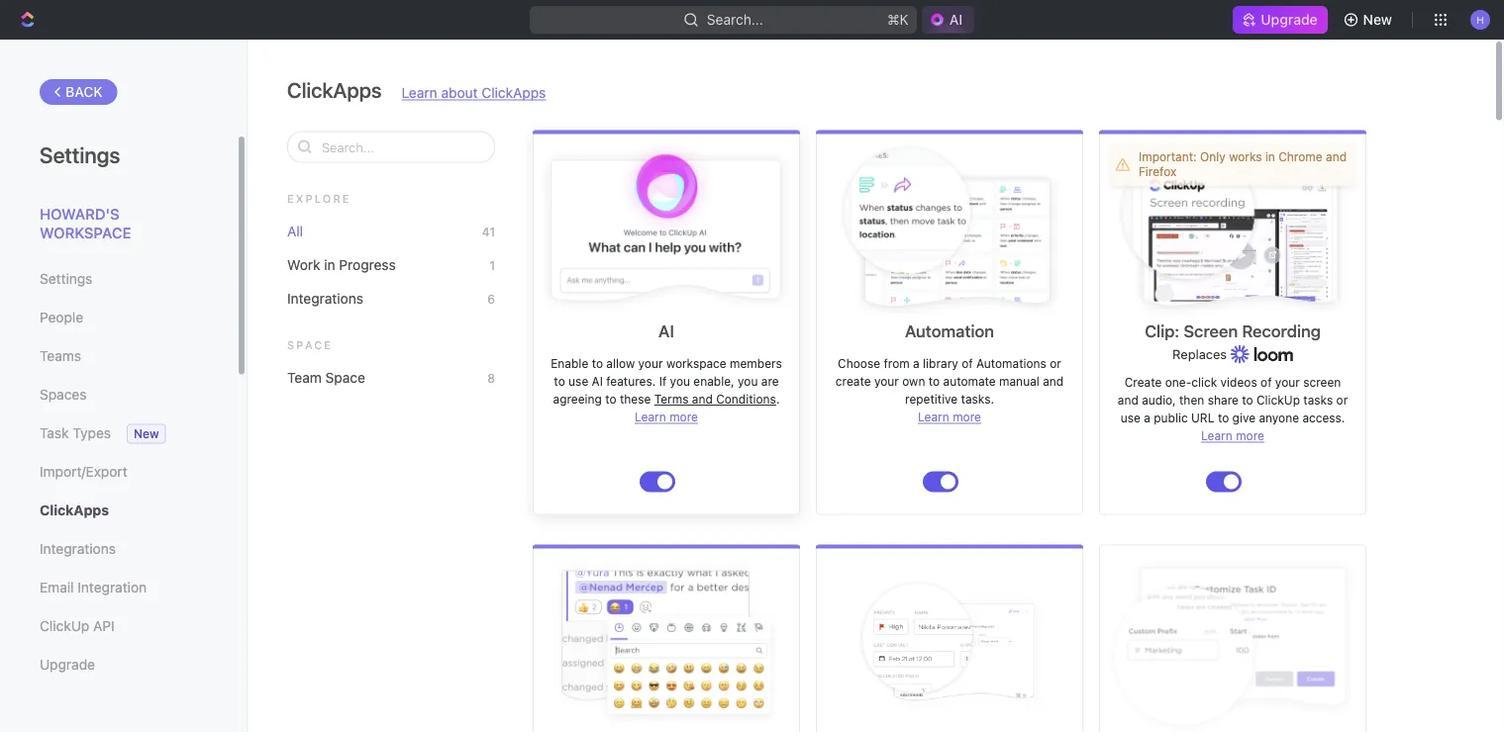 Task type: vqa. For each thing, say whether or not it's contained in the screenshot.
Integrations inside the Settings element
yes



Task type: describe. For each thing, give the bounding box(es) containing it.
work
[[287, 256, 320, 273]]

1 you from the left
[[670, 375, 690, 389]]

task types
[[40, 425, 111, 442]]

new inside settings "element"
[[134, 427, 159, 441]]

integration
[[78, 580, 147, 596]]

about
[[441, 84, 478, 101]]

team space
[[287, 369, 365, 386]]

spaces
[[40, 387, 87, 403]]

progress
[[339, 256, 396, 273]]

tasks.
[[961, 393, 994, 407]]

learn down these
[[635, 410, 666, 424]]

give
[[1233, 411, 1256, 425]]

from
[[884, 357, 910, 371]]

workspace
[[666, 357, 727, 371]]

then
[[1179, 394, 1204, 407]]

of for automations
[[962, 357, 973, 371]]

url
[[1191, 411, 1215, 425]]

enable to allow your workspace members to use ai features. if you enable, you are agreeing to these
[[551, 357, 782, 407]]

clickup api
[[40, 618, 115, 635]]

spaces link
[[40, 378, 197, 412]]

tasks
[[1304, 394, 1333, 407]]

in inside the important: only works in chrome and firefox
[[1265, 150, 1275, 164]]

learn more link for automation
[[918, 410, 981, 424]]

work in progress
[[287, 256, 396, 273]]

your inside the choose from a library of automations or create your own to automate manual and repetitive tasks. learn more
[[874, 375, 899, 389]]

conditions
[[716, 393, 776, 407]]

choose from a library of automations or create your own to automate manual and repetitive tasks. learn more
[[836, 357, 1064, 424]]

ai button
[[922, 6, 975, 34]]

anyone
[[1259, 411, 1299, 425]]

create
[[836, 375, 871, 389]]

features.
[[606, 375, 656, 389]]

firefox
[[1139, 164, 1177, 178]]

one-
[[1165, 376, 1192, 390]]

public
[[1154, 411, 1188, 425]]

learn left about
[[402, 84, 437, 101]]

back link
[[40, 79, 118, 105]]

a inside the choose from a library of automations or create your own to automate manual and repetitive tasks. learn more
[[913, 357, 920, 371]]

email integration link
[[40, 571, 197, 605]]

2 horizontal spatial learn more link
[[1201, 429, 1265, 443]]

integrations inside settings "element"
[[40, 541, 116, 558]]

0 horizontal spatial more
[[670, 410, 698, 424]]

more inside the choose from a library of automations or create your own to automate manual and repetitive tasks. learn more
[[953, 410, 981, 424]]

Search... text field
[[322, 132, 484, 162]]

settings element
[[0, 40, 248, 733]]

if
[[659, 375, 667, 389]]

screen
[[1184, 321, 1238, 341]]

h
[[1477, 14, 1484, 25]]

recording
[[1242, 321, 1321, 341]]

click
[[1192, 376, 1217, 390]]

8
[[488, 372, 495, 386]]

to down enable
[[554, 375, 565, 389]]

learn more
[[635, 410, 698, 424]]

1 horizontal spatial clickapps
[[287, 77, 382, 102]]

manual
[[999, 375, 1040, 389]]

terms and conditions link
[[654, 393, 776, 407]]

back
[[65, 84, 103, 100]]

email
[[40, 580, 74, 596]]

agreeing
[[553, 393, 602, 407]]

clickup inside settings "element"
[[40, 618, 89, 635]]

or inside the choose from a library of automations or create your own to automate manual and repetitive tasks. learn more
[[1050, 357, 1061, 371]]

1 vertical spatial space
[[325, 369, 365, 386]]

repetitive
[[905, 393, 958, 407]]

explore
[[287, 193, 351, 205]]

clickapps link
[[40, 494, 197, 528]]

workspace
[[40, 224, 131, 242]]

terms
[[654, 393, 689, 407]]

teams
[[40, 348, 81, 364]]

important:
[[1139, 150, 1197, 164]]

0 horizontal spatial upgrade link
[[40, 649, 197, 682]]

videos
[[1221, 376, 1257, 390]]

these
[[620, 393, 651, 407]]

h button
[[1465, 4, 1496, 36]]

.
[[776, 393, 780, 407]]

enable
[[551, 357, 588, 371]]

of for your
[[1261, 376, 1272, 390]]

types
[[73, 425, 111, 442]]

import/export
[[40, 464, 127, 480]]

terms and conditions .
[[654, 393, 780, 407]]

and down the enable,
[[692, 393, 713, 407]]

your inside create one-click videos of your screen and audio, then share to clickup tasks or use a public url to give anyone access. learn more
[[1275, 376, 1300, 390]]



Task type: locate. For each thing, give the bounding box(es) containing it.
of up automate
[[962, 357, 973, 371]]

upgrade link down clickup api link
[[40, 649, 197, 682]]

to up repetitive
[[929, 375, 940, 389]]

to up give in the right of the page
[[1242, 394, 1253, 407]]

more
[[670, 410, 698, 424], [953, 410, 981, 424], [1236, 429, 1265, 443]]

1 horizontal spatial you
[[738, 375, 758, 389]]

settings up people
[[40, 271, 92, 287]]

use inside enable to allow your workspace members to use ai features. if you enable, you are agreeing to these
[[569, 375, 588, 389]]

clickapps
[[287, 77, 382, 102], [482, 84, 546, 101], [40, 503, 109, 519]]

teams link
[[40, 340, 197, 373]]

a inside create one-click videos of your screen and audio, then share to clickup tasks or use a public url to give anyone access. learn more
[[1144, 411, 1151, 425]]

learn more link for ai
[[635, 410, 698, 424]]

are
[[761, 375, 779, 389]]

to inside the choose from a library of automations or create your own to automate manual and repetitive tasks. learn more
[[929, 375, 940, 389]]

ai right ⌘k
[[949, 11, 963, 28]]

team
[[287, 369, 322, 386]]

clip:
[[1145, 321, 1180, 341]]

clickup up anyone
[[1257, 394, 1300, 407]]

1 horizontal spatial integrations
[[287, 290, 363, 306]]

a down audio,
[[1144, 411, 1151, 425]]

more down tasks.
[[953, 410, 981, 424]]

1 horizontal spatial use
[[1121, 411, 1141, 425]]

1 vertical spatial new
[[134, 427, 159, 441]]

settings link
[[40, 262, 197, 296]]

your inside enable to allow your workspace members to use ai features. if you enable, you are agreeing to these
[[638, 357, 663, 371]]

ai up agreeing
[[592, 375, 603, 389]]

clip: screen recording
[[1145, 321, 1321, 341]]

0 vertical spatial clickup
[[1257, 394, 1300, 407]]

create
[[1125, 376, 1162, 390]]

howard's workspace
[[40, 205, 131, 242]]

1 horizontal spatial more
[[953, 410, 981, 424]]

all
[[287, 223, 303, 239]]

0 horizontal spatial clickup
[[40, 618, 89, 635]]

choose
[[838, 357, 880, 371]]

integrations
[[287, 290, 363, 306], [40, 541, 116, 558]]

search...
[[707, 11, 763, 28]]

library
[[923, 357, 958, 371]]

use down create
[[1121, 411, 1141, 425]]

1 vertical spatial integrations
[[40, 541, 116, 558]]

create one-click videos of your screen and audio, then share to clickup tasks or use a public url to give anyone access. learn more
[[1118, 376, 1348, 443]]

and
[[1326, 150, 1347, 164], [1043, 375, 1064, 389], [692, 393, 713, 407], [1118, 394, 1139, 407]]

more inside create one-click videos of your screen and audio, then share to clickup tasks or use a public url to give anyone access. learn more
[[1236, 429, 1265, 443]]

automate
[[943, 375, 996, 389]]

email integration
[[40, 580, 147, 596]]

your down from
[[874, 375, 899, 389]]

clickapps inside settings "element"
[[40, 503, 109, 519]]

space right team
[[325, 369, 365, 386]]

1 horizontal spatial new
[[1363, 11, 1392, 28]]

0 horizontal spatial learn more link
[[635, 410, 698, 424]]

and inside the choose from a library of automations or create your own to automate manual and repetitive tasks. learn more
[[1043, 375, 1064, 389]]

upgrade left new button
[[1261, 11, 1318, 28]]

clickapps up search... text box
[[287, 77, 382, 102]]

ai up workspace
[[659, 321, 674, 341]]

in right works
[[1265, 150, 1275, 164]]

your
[[638, 357, 663, 371], [874, 375, 899, 389], [1275, 376, 1300, 390]]

upgrade down clickup api
[[40, 657, 95, 673]]

access.
[[1303, 411, 1345, 425]]

a up own
[[913, 357, 920, 371]]

audio,
[[1142, 394, 1176, 407]]

screen
[[1303, 376, 1341, 390]]

0 horizontal spatial ai
[[592, 375, 603, 389]]

1 vertical spatial upgrade
[[40, 657, 95, 673]]

members
[[730, 357, 782, 371]]

to down share
[[1218, 411, 1229, 425]]

1 vertical spatial upgrade link
[[40, 649, 197, 682]]

6
[[488, 293, 495, 306]]

upgrade
[[1261, 11, 1318, 28], [40, 657, 95, 673]]

more down give in the right of the page
[[1236, 429, 1265, 443]]

learn
[[402, 84, 437, 101], [635, 410, 666, 424], [918, 410, 949, 424], [1201, 429, 1233, 443]]

learn more link down give in the right of the page
[[1201, 429, 1265, 443]]

ai
[[949, 11, 963, 28], [659, 321, 674, 341], [592, 375, 603, 389]]

use
[[569, 375, 588, 389], [1121, 411, 1141, 425]]

learn about clickapps link
[[402, 84, 546, 101]]

1 vertical spatial or
[[1336, 394, 1348, 407]]

share
[[1208, 394, 1239, 407]]

0 horizontal spatial clickapps
[[40, 503, 109, 519]]

upgrade inside settings "element"
[[40, 657, 95, 673]]

in
[[1265, 150, 1275, 164], [324, 256, 335, 273]]

1 horizontal spatial a
[[1144, 411, 1151, 425]]

settings up howard's
[[40, 142, 120, 167]]

0 horizontal spatial of
[[962, 357, 973, 371]]

you
[[670, 375, 690, 389], [738, 375, 758, 389]]

clickup left 'api' at left bottom
[[40, 618, 89, 635]]

learn more link
[[635, 410, 698, 424], [918, 410, 981, 424], [1201, 429, 1265, 443]]

settings inside "link"
[[40, 271, 92, 287]]

1 horizontal spatial ai
[[659, 321, 674, 341]]

1 vertical spatial ai
[[659, 321, 674, 341]]

1 horizontal spatial of
[[1261, 376, 1272, 390]]

1 horizontal spatial learn more link
[[918, 410, 981, 424]]

0 horizontal spatial your
[[638, 357, 663, 371]]

0 vertical spatial settings
[[40, 142, 120, 167]]

learn inside create one-click videos of your screen and audio, then share to clickup tasks or use a public url to give anyone access. learn more
[[1201, 429, 1233, 443]]

use inside create one-click videos of your screen and audio, then share to clickup tasks or use a public url to give anyone access. learn more
[[1121, 411, 1141, 425]]

import/export link
[[40, 456, 197, 489]]

0 horizontal spatial in
[[324, 256, 335, 273]]

people
[[40, 309, 83, 326]]

0 horizontal spatial upgrade
[[40, 657, 95, 673]]

integrations up email integration
[[40, 541, 116, 558]]

ai inside ai button
[[949, 11, 963, 28]]

0 vertical spatial in
[[1265, 150, 1275, 164]]

clickup inside create one-click videos of your screen and audio, then share to clickup tasks or use a public url to give anyone access. learn more
[[1257, 394, 1300, 407]]

0 horizontal spatial you
[[670, 375, 690, 389]]

ai inside enable to allow your workspace members to use ai features. if you enable, you are agreeing to these
[[592, 375, 603, 389]]

integrations down work in progress at the top
[[287, 290, 363, 306]]

2 horizontal spatial ai
[[949, 11, 963, 28]]

2 horizontal spatial clickapps
[[482, 84, 546, 101]]

allow
[[606, 357, 635, 371]]

1 vertical spatial settings
[[40, 271, 92, 287]]

1 settings from the top
[[40, 142, 120, 167]]

2 vertical spatial ai
[[592, 375, 603, 389]]

1 horizontal spatial upgrade
[[1261, 11, 1318, 28]]

in right work
[[324, 256, 335, 273]]

clickup api link
[[40, 610, 197, 644]]

of right videos
[[1261, 376, 1272, 390]]

clickapps right about
[[482, 84, 546, 101]]

learn down repetitive
[[918, 410, 949, 424]]

0 horizontal spatial new
[[134, 427, 159, 441]]

new inside button
[[1363, 11, 1392, 28]]

2 horizontal spatial your
[[1275, 376, 1300, 390]]

0 vertical spatial use
[[569, 375, 588, 389]]

chrome
[[1279, 150, 1323, 164]]

learn more link down terms
[[635, 410, 698, 424]]

2 horizontal spatial more
[[1236, 429, 1265, 443]]

⌘k
[[887, 11, 909, 28]]

1 vertical spatial clickup
[[40, 618, 89, 635]]

integrations link
[[40, 533, 197, 566]]

0 horizontal spatial a
[[913, 357, 920, 371]]

to left "allow"
[[592, 357, 603, 371]]

41
[[482, 225, 495, 239]]

you up conditions
[[738, 375, 758, 389]]

1 horizontal spatial or
[[1336, 394, 1348, 407]]

0 vertical spatial upgrade
[[1261, 11, 1318, 28]]

your up the if
[[638, 357, 663, 371]]

1 vertical spatial of
[[1261, 376, 1272, 390]]

1 vertical spatial use
[[1121, 411, 1141, 425]]

space
[[287, 339, 333, 352], [325, 369, 365, 386]]

new button
[[1335, 4, 1404, 36]]

1 vertical spatial in
[[324, 256, 335, 273]]

learn about clickapps
[[402, 84, 546, 101]]

learn down url
[[1201, 429, 1233, 443]]

to left these
[[605, 393, 617, 407]]

0 vertical spatial upgrade link
[[1233, 6, 1328, 34]]

1 vertical spatial a
[[1144, 411, 1151, 425]]

of inside the choose from a library of automations or create your own to automate manual and repetitive tasks. learn more
[[962, 357, 973, 371]]

enable,
[[694, 375, 734, 389]]

clickapps down "import/export"
[[40, 503, 109, 519]]

own
[[902, 375, 925, 389]]

automations
[[976, 357, 1047, 371]]

0 horizontal spatial use
[[569, 375, 588, 389]]

learn inside the choose from a library of automations or create your own to automate manual and repetitive tasks. learn more
[[918, 410, 949, 424]]

0 vertical spatial or
[[1050, 357, 1061, 371]]

and down create
[[1118, 394, 1139, 407]]

0 vertical spatial a
[[913, 357, 920, 371]]

or inside create one-click videos of your screen and audio, then share to clickup tasks or use a public url to give anyone access. learn more
[[1336, 394, 1348, 407]]

use up agreeing
[[569, 375, 588, 389]]

clickup
[[1257, 394, 1300, 407], [40, 618, 89, 635]]

1 horizontal spatial your
[[874, 375, 899, 389]]

1 horizontal spatial upgrade link
[[1233, 6, 1328, 34]]

replaces
[[1173, 347, 1231, 362]]

0 vertical spatial ai
[[949, 11, 963, 28]]

2 you from the left
[[738, 375, 758, 389]]

automation
[[905, 321, 994, 341]]

your left screen
[[1275, 376, 1300, 390]]

1 horizontal spatial in
[[1265, 150, 1275, 164]]

0 vertical spatial integrations
[[287, 290, 363, 306]]

settings
[[40, 142, 120, 167], [40, 271, 92, 287]]

you right the if
[[670, 375, 690, 389]]

space up team
[[287, 339, 333, 352]]

works
[[1229, 150, 1262, 164]]

0 horizontal spatial integrations
[[40, 541, 116, 558]]

or right tasks
[[1336, 394, 1348, 407]]

1 horizontal spatial clickup
[[1257, 394, 1300, 407]]

new
[[1363, 11, 1392, 28], [134, 427, 159, 441]]

and inside the important: only works in chrome and firefox
[[1326, 150, 1347, 164]]

only
[[1200, 150, 1226, 164]]

howard's
[[40, 205, 119, 222]]

or right automations
[[1050, 357, 1061, 371]]

1
[[490, 259, 495, 273]]

and right the manual
[[1043, 375, 1064, 389]]

or
[[1050, 357, 1061, 371], [1336, 394, 1348, 407]]

0 horizontal spatial or
[[1050, 357, 1061, 371]]

important: only works in chrome and firefox
[[1139, 150, 1347, 178]]

learn more link down repetitive
[[918, 410, 981, 424]]

2 settings from the top
[[40, 271, 92, 287]]

0 vertical spatial space
[[287, 339, 333, 352]]

0 vertical spatial new
[[1363, 11, 1392, 28]]

more down terms
[[670, 410, 698, 424]]

api
[[93, 618, 115, 635]]

and inside create one-click videos of your screen and audio, then share to clickup tasks or use a public url to give anyone access. learn more
[[1118, 394, 1139, 407]]

upgrade link left new button
[[1233, 6, 1328, 34]]

0 vertical spatial of
[[962, 357, 973, 371]]

people link
[[40, 301, 197, 335]]

and right chrome
[[1326, 150, 1347, 164]]

of inside create one-click videos of your screen and audio, then share to clickup tasks or use a public url to give anyone access. learn more
[[1261, 376, 1272, 390]]

task
[[40, 425, 69, 442]]



